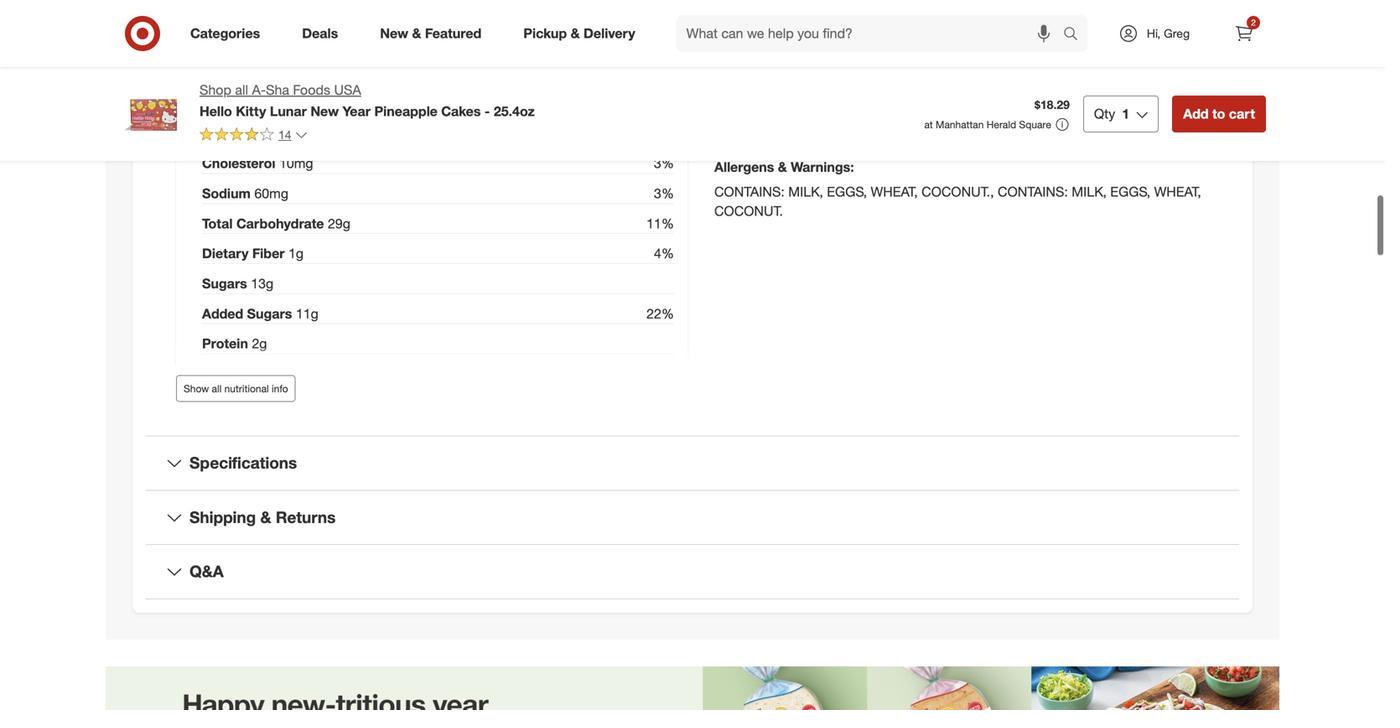 Task type: vqa. For each thing, say whether or not it's contained in the screenshot.


Task type: describe. For each thing, give the bounding box(es) containing it.
cakes
[[441, 103, 481, 119]]

year
[[343, 103, 371, 119]]

%
[[583, 35, 596, 51]]

usa
[[334, 82, 361, 98]]

deals
[[302, 25, 338, 42]]

& for delivery
[[571, 25, 580, 42]]

11%
[[647, 215, 674, 232]]

sugars 13 g
[[202, 275, 274, 292]]

qty
[[1095, 106, 1116, 122]]

search button
[[1056, 15, 1096, 55]]

added
[[202, 306, 243, 322]]

add
[[1184, 106, 1209, 122]]

specifications button
[[146, 437, 1240, 490]]

add to cart button
[[1173, 96, 1267, 133]]

calories:
[[203, 13, 263, 30]]

show
[[184, 383, 209, 395]]

1 milk, from the left
[[789, 183, 824, 200]]

foods
[[293, 82, 331, 98]]

trans fat 0 g
[[202, 125, 279, 141]]

new & featured
[[380, 25, 482, 42]]

show all nutritional info button
[[176, 375, 296, 402]]

show all nutritional info
[[184, 383, 288, 395]]

coconut.
[[715, 203, 783, 219]]

g for 29
[[343, 215, 351, 232]]

2 link
[[1226, 15, 1263, 52]]

at
[[925, 118, 933, 131]]

specifications
[[190, 454, 297, 473]]

3% for sodium 60 mg
[[654, 185, 674, 202]]

60
[[254, 185, 269, 202]]

cholesterol
[[202, 155, 276, 172]]

0 vertical spatial sugars
[[202, 275, 247, 292]]

mg for sodium 60 mg
[[269, 185, 289, 202]]

protein
[[202, 336, 248, 352]]

4%
[[654, 245, 674, 262]]

new & featured link
[[366, 15, 503, 52]]

greg
[[1164, 26, 1190, 41]]

pickup & delivery
[[524, 25, 635, 42]]

dietary
[[202, 245, 249, 262]]

all for show
[[212, 383, 222, 395]]

mg for cholesterol 10 mg
[[294, 155, 313, 172]]

sodium
[[202, 185, 251, 202]]

daily
[[599, 35, 631, 51]]

saturated fat 5 g
[[202, 95, 307, 111]]

total fat 9 g
[[202, 65, 275, 81]]

3% for cholesterol 10 mg
[[654, 155, 674, 172]]

29
[[328, 215, 343, 232]]

total for total carbohydrate
[[202, 215, 233, 232]]

search
[[1056, 27, 1096, 43]]

cholesterol 10 mg
[[202, 155, 313, 172]]

hi,
[[1147, 26, 1161, 41]]

added sugars 11 g
[[202, 306, 319, 322]]

total for total fat
[[202, 65, 233, 81]]

-
[[485, 103, 490, 119]]

sodium 60 mg
[[202, 185, 289, 202]]

13
[[251, 275, 266, 292]]

10
[[279, 155, 294, 172]]

fiber
[[252, 245, 285, 262]]

g for 11
[[311, 306, 319, 322]]

delivery
[[584, 25, 635, 42]]

fat for saturated fat
[[268, 95, 288, 111]]

g for 5
[[299, 95, 307, 111]]

hi, greg
[[1147, 26, 1190, 41]]

2 wheat, from the left
[[1155, 183, 1202, 200]]

14 link
[[200, 127, 308, 146]]

hello
[[200, 103, 232, 119]]

shop all a-sha foods usa hello kitty lunar new year pineapple cakes - 25.4oz
[[200, 82, 535, 119]]

add to cart
[[1184, 106, 1256, 122]]

carbohydrate
[[236, 215, 324, 232]]

pineapple
[[374, 103, 438, 119]]

1 eggs, from the left
[[827, 183, 867, 200]]

1 contains: from the left
[[715, 183, 785, 200]]

info
[[272, 383, 288, 395]]



Task type: locate. For each thing, give the bounding box(es) containing it.
total up dietary
[[202, 215, 233, 232]]

all for shop
[[235, 82, 248, 98]]

returns
[[276, 508, 336, 527]]

allergens
[[715, 159, 774, 175]]

2
[[1252, 17, 1256, 28], [252, 336, 259, 352]]

g for 9
[[268, 65, 275, 81]]

wheat,
[[871, 183, 918, 200], [1155, 183, 1202, 200]]

& inside pickup & delivery link
[[571, 25, 580, 42]]

qty 1
[[1095, 106, 1130, 122]]

value*
[[635, 35, 674, 51]]

0 vertical spatial 3%
[[654, 155, 674, 172]]

1 right fiber
[[288, 245, 296, 262]]

0 vertical spatial fat
[[236, 65, 256, 81]]

1 vertical spatial 2
[[252, 336, 259, 352]]

total carbohydrate 29 g
[[202, 215, 351, 232]]

all inside "shop all a-sha foods usa hello kitty lunar new year pineapple cakes - 25.4oz"
[[235, 82, 248, 98]]

&
[[412, 25, 421, 42], [571, 25, 580, 42], [778, 159, 787, 175], [260, 508, 271, 527]]

pickup
[[524, 25, 567, 42]]

0 vertical spatial mg
[[294, 155, 313, 172]]

1 horizontal spatial 2
[[1252, 17, 1256, 28]]

& left %
[[571, 25, 580, 42]]

% daily value*
[[583, 35, 674, 51]]

contains: up coconut.
[[715, 183, 785, 200]]

all
[[235, 82, 248, 98], [212, 383, 222, 395]]

0 horizontal spatial new
[[311, 103, 339, 119]]

1 vertical spatial new
[[311, 103, 339, 119]]

0 vertical spatial all
[[235, 82, 248, 98]]

allergens & warnings: contains: milk, eggs, wheat, coconut., contains: milk, eggs, wheat, coconut.
[[715, 159, 1202, 219]]

dietary fiber 1 g
[[202, 245, 304, 262]]

0 horizontal spatial milk,
[[789, 183, 824, 200]]

1 vertical spatial all
[[212, 383, 222, 395]]

2 contains: from the left
[[998, 183, 1068, 200]]

1 vertical spatial sugars
[[247, 306, 292, 322]]

14
[[278, 127, 292, 142]]

fat left 5
[[268, 95, 288, 111]]

1 horizontal spatial 1
[[1123, 106, 1130, 122]]

herald
[[987, 118, 1017, 131]]

sugars down 13
[[247, 306, 292, 322]]

advertisement element
[[106, 667, 1280, 710]]

2 right greg
[[1252, 17, 1256, 28]]

square
[[1019, 118, 1052, 131]]

1 horizontal spatial contains:
[[998, 183, 1068, 200]]

5
[[292, 95, 299, 111]]

& for featured
[[412, 25, 421, 42]]

25.4oz
[[494, 103, 535, 119]]

wheat, left coconut.,
[[871, 183, 918, 200]]

0 horizontal spatial all
[[212, 383, 222, 395]]

milk,
[[789, 183, 824, 200], [1072, 183, 1107, 200]]

0 vertical spatial total
[[202, 65, 233, 81]]

1 vertical spatial mg
[[269, 185, 289, 202]]

& inside the shipping & returns dropdown button
[[260, 508, 271, 527]]

q&a button
[[146, 545, 1240, 599]]

coconut.,
[[922, 183, 994, 200]]

warnings:
[[791, 159, 854, 175]]

all down total fat 9 g
[[235, 82, 248, 98]]

9
[[260, 65, 268, 81]]

a-
[[252, 82, 266, 98]]

& inside new & featured link
[[412, 25, 421, 42]]

deals link
[[288, 15, 359, 52]]

1 horizontal spatial milk,
[[1072, 183, 1107, 200]]

$18.29
[[1035, 97, 1070, 112]]

0 vertical spatial 1
[[1123, 106, 1130, 122]]

1 horizontal spatial all
[[235, 82, 248, 98]]

new inside "shop all a-sha foods usa hello kitty lunar new year pineapple cakes - 25.4oz"
[[311, 103, 339, 119]]

1 wheat, from the left
[[871, 183, 918, 200]]

cart
[[1229, 106, 1256, 122]]

saturated
[[202, 95, 265, 111]]

22%
[[647, 306, 674, 322]]

2 milk, from the left
[[1072, 183, 1107, 200]]

1 vertical spatial 3%
[[654, 185, 674, 202]]

& for returns
[[260, 508, 271, 527]]

2 down added sugars 11 g
[[252, 336, 259, 352]]

fat left 9
[[236, 65, 256, 81]]

0 horizontal spatial contains:
[[715, 183, 785, 200]]

0 horizontal spatial 1
[[288, 245, 296, 262]]

& left featured
[[412, 25, 421, 42]]

wheat, down add
[[1155, 183, 1202, 200]]

total
[[202, 65, 233, 81], [202, 215, 233, 232]]

fat for total fat
[[236, 65, 256, 81]]

shop
[[200, 82, 231, 98]]

categories link
[[176, 15, 281, 52]]

sugars down dietary
[[202, 275, 247, 292]]

2 total from the top
[[202, 215, 233, 232]]

sugars
[[202, 275, 247, 292], [247, 306, 292, 322]]

shipping & returns
[[190, 508, 336, 527]]

shipping
[[190, 508, 256, 527]]

& inside allergens & warnings: contains: milk, eggs, wheat, coconut., contains: milk, eggs, wheat, coconut.
[[778, 159, 787, 175]]

What can we help you find? suggestions appear below search field
[[677, 15, 1068, 52]]

2 eggs, from the left
[[1111, 183, 1151, 200]]

pickup & delivery link
[[509, 15, 656, 52]]

1 vertical spatial total
[[202, 215, 233, 232]]

milk, down 'warnings:'
[[789, 183, 824, 200]]

1 total from the top
[[202, 65, 233, 81]]

1 horizontal spatial mg
[[294, 155, 313, 172]]

& left returns
[[260, 508, 271, 527]]

eggs, down 'warnings:'
[[827, 183, 867, 200]]

0 vertical spatial new
[[380, 25, 409, 42]]

mg
[[294, 155, 313, 172], [269, 185, 289, 202]]

0 horizontal spatial eggs,
[[827, 183, 867, 200]]

0
[[264, 125, 271, 141]]

milk, down qty
[[1072, 183, 1107, 200]]

g for 0
[[271, 125, 279, 141]]

& for warnings:
[[778, 159, 787, 175]]

1 vertical spatial 1
[[288, 245, 296, 262]]

contains: down square
[[998, 183, 1068, 200]]

0 horizontal spatial mg
[[269, 185, 289, 202]]

3%
[[654, 155, 674, 172], [654, 185, 674, 202]]

0 horizontal spatial wheat,
[[871, 183, 918, 200]]

lunar
[[270, 103, 307, 119]]

image of hello kitty lunar new year pineapple cakes - 25.4oz image
[[119, 81, 186, 148]]

sha
[[266, 82, 289, 98]]

1 horizontal spatial new
[[380, 25, 409, 42]]

2 vertical spatial fat
[[240, 125, 260, 141]]

new down foods
[[311, 103, 339, 119]]

g for 1
[[296, 245, 304, 262]]

11
[[296, 306, 311, 322]]

total up shop
[[202, 65, 233, 81]]

trans
[[202, 125, 237, 141]]

contains:
[[715, 183, 785, 200], [998, 183, 1068, 200]]

kitty
[[236, 103, 266, 119]]

shipping & returns button
[[146, 491, 1240, 545]]

categories
[[190, 25, 260, 42]]

manhattan
[[936, 118, 984, 131]]

1 3% from the top
[[654, 155, 674, 172]]

at manhattan herald square
[[925, 118, 1052, 131]]

nutritional
[[224, 383, 269, 395]]

fat for trans fat
[[240, 125, 260, 141]]

1 vertical spatial fat
[[268, 95, 288, 111]]

fat
[[236, 65, 256, 81], [268, 95, 288, 111], [240, 125, 260, 141]]

featured
[[425, 25, 482, 42]]

protein 2 g
[[202, 336, 267, 352]]

fat left 0 at the left top
[[240, 125, 260, 141]]

all right 'show'
[[212, 383, 222, 395]]

to
[[1213, 106, 1226, 122]]

1 right qty
[[1123, 106, 1130, 122]]

0 vertical spatial 2
[[1252, 17, 1256, 28]]

2 3% from the top
[[654, 185, 674, 202]]

new
[[380, 25, 409, 42], [311, 103, 339, 119]]

1
[[1123, 106, 1130, 122], [288, 245, 296, 262]]

eggs, down "qty 1"
[[1111, 183, 1151, 200]]

eggs,
[[827, 183, 867, 200], [1111, 183, 1151, 200]]

all inside show all nutritional info button
[[212, 383, 222, 395]]

q&a
[[190, 562, 224, 581]]

& right the allergens
[[778, 159, 787, 175]]

1 horizontal spatial eggs,
[[1111, 183, 1151, 200]]

1 horizontal spatial wheat,
[[1155, 183, 1202, 200]]

new left featured
[[380, 25, 409, 42]]

12%
[[647, 65, 674, 81]]

0 horizontal spatial 2
[[252, 336, 259, 352]]



